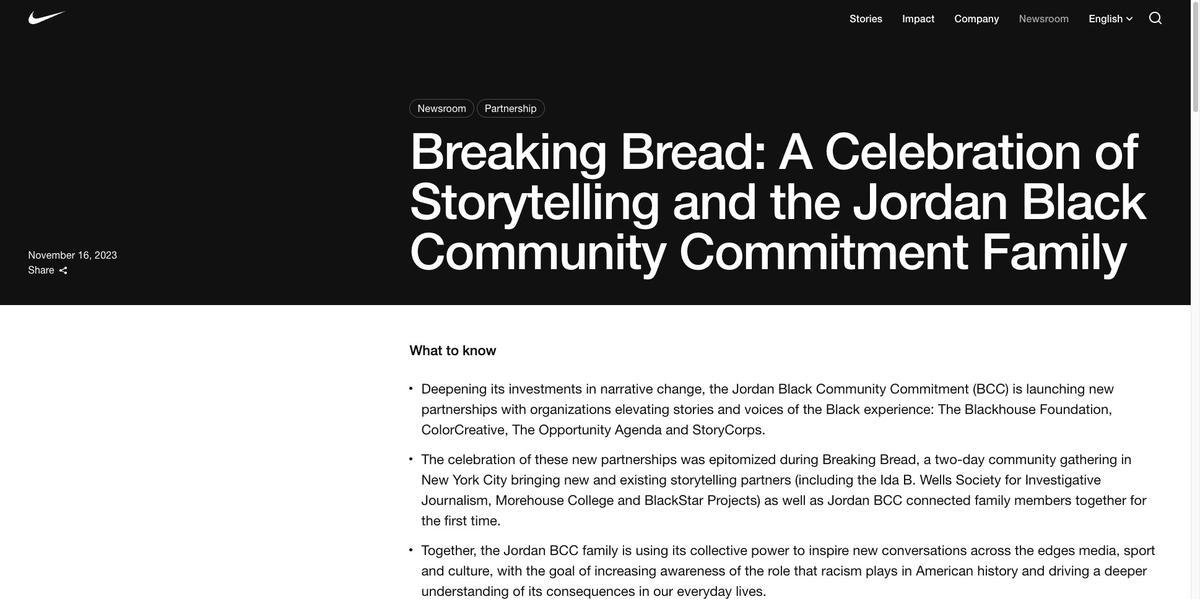 Task type: vqa. For each thing, say whether or not it's contained in the screenshot.
USING
yes



Task type: describe. For each thing, give the bounding box(es) containing it.
its inside deepening its investments in narrative change, the jordan black community commitment (bcc) is launching new partnerships with organizations elevating stories and voices of the black experience: the blackhouse foundation, colorcreative, the opportunity agenda and storycorps.
[[491, 381, 505, 397]]

ida
[[881, 472, 900, 488]]

edges
[[1038, 543, 1076, 559]]

partnerships inside the celebration of these new partnerships was epitomized during breaking bread, a two-day community gathering in new york city bringing new and existing storytelling partners (including the ida b. wells society for investigative journalism, morehouse college and blackstar projects) as well as jordan bcc connected family members together for the first time.
[[601, 452, 677, 468]]

experience:
[[864, 402, 935, 418]]

in right the plays
[[902, 563, 913, 580]]

colorcreative,
[[422, 422, 509, 438]]

lives.
[[736, 584, 767, 600]]

share
[[28, 265, 54, 276]]

0 horizontal spatial to
[[446, 343, 459, 359]]

racism
[[822, 563, 862, 580]]

city
[[483, 472, 507, 488]]

with inside together, the jordan bcc family is using its collective power to inspire new conversations across the edges media, sport and culture, with the goal of increasing awareness of the role that racism plays in american history and driving a deeper understanding of its consequences in our everyday lives.
[[497, 563, 523, 580]]

consequences
[[547, 584, 635, 600]]

partnership link
[[477, 99, 545, 118]]

bcc inside the celebration of these new partnerships was epitomized during breaking bread, a two-day community gathering in new york city bringing new and existing storytelling partners (including the ida b. wells society for investigative journalism, morehouse college and blackstar projects) as well as jordan bcc connected family members together for the first time.
[[874, 493, 903, 509]]

company
[[955, 12, 1000, 24]]

a
[[780, 120, 812, 180]]

stories
[[674, 402, 714, 418]]

driving
[[1049, 563, 1090, 580]]

partners
[[741, 472, 792, 488]]

b.
[[903, 472, 917, 488]]

during
[[780, 452, 819, 468]]

agenda
[[615, 422, 662, 438]]

epitomized
[[709, 452, 777, 468]]

the inside breaking bread: a celebration of storytelling and the jordan black community commitment family
[[770, 170, 841, 230]]

bcc inside together, the jordan bcc family is using its collective power to inspire new conversations across the edges media, sport and culture, with the goal of increasing awareness of the role that racism plays in american history and driving a deeper understanding of its consequences in our everyday lives.
[[550, 543, 579, 559]]

power
[[752, 543, 790, 559]]

english
[[1089, 12, 1124, 24]]

partnerships inside deepening its investments in narrative change, the jordan black community commitment (bcc) is launching new partnerships with organizations elevating stories and voices of the black experience: the blackhouse foundation, colorcreative, the opportunity agenda and storycorps.
[[422, 402, 498, 418]]

community inside breaking bread: a celebration of storytelling and the jordan black community commitment family
[[410, 221, 667, 281]]

role
[[768, 563, 791, 580]]

these
[[535, 452, 569, 468]]

gathering
[[1061, 452, 1118, 468]]

increasing
[[595, 563, 657, 580]]

1 vertical spatial its
[[673, 543, 687, 559]]

organizations
[[530, 402, 612, 418]]

existing
[[620, 472, 667, 488]]

0 horizontal spatial for
[[1005, 472, 1022, 488]]

plays
[[866, 563, 898, 580]]

(including
[[795, 472, 854, 488]]

first
[[445, 513, 467, 529]]

of inside the celebration of these new partnerships was epitomized during breaking bread, a two-day community gathering in new york city bringing new and existing storytelling partners (including the ida b. wells society for investigative journalism, morehouse college and blackstar projects) as well as jordan bcc connected family members together for the first time.
[[520, 452, 531, 468]]

is inside deepening its investments in narrative change, the jordan black community commitment (bcc) is launching new partnerships with organizations elevating stories and voices of the black experience: the blackhouse foundation, colorcreative, the opportunity agenda and storycorps.
[[1013, 381, 1023, 397]]

york
[[453, 472, 480, 488]]

impact
[[903, 12, 935, 24]]

bread:
[[620, 120, 767, 180]]

newsroom for the rightmost 'newsroom' link
[[1020, 12, 1070, 24]]

our
[[654, 584, 674, 600]]

media,
[[1079, 543, 1121, 559]]

jordan inside breaking bread: a celebration of storytelling and the jordan black community commitment family
[[854, 170, 1008, 230]]

stories
[[850, 12, 883, 24]]

family inside together, the jordan bcc family is using its collective power to inspire new conversations across the edges media, sport and culture, with the goal of increasing awareness of the role that racism plays in american history and driving a deeper understanding of its consequences in our everyday lives.
[[583, 543, 619, 559]]

family inside the celebration of these new partnerships was epitomized during breaking bread, a two-day community gathering in new york city bringing new and existing storytelling partners (including the ida b. wells society for investigative journalism, morehouse college and blackstar projects) as well as jordan bcc connected family members together for the first time.
[[975, 493, 1011, 509]]

awareness
[[661, 563, 726, 580]]

november
[[28, 250, 75, 261]]

together
[[1076, 493, 1127, 509]]

2023
[[95, 250, 117, 261]]

blackhouse
[[965, 402, 1036, 418]]

investigative
[[1026, 472, 1102, 488]]

(bcc)
[[973, 381, 1009, 397]]

impact link
[[903, 12, 935, 24]]

1 as from the left
[[765, 493, 779, 509]]

deepening its investments in narrative change, the jordan black community commitment (bcc) is launching new partnerships with organizations elevating stories and voices of the black experience: the blackhouse foundation, colorcreative, the opportunity agenda and storycorps.
[[422, 381, 1115, 438]]

together,
[[422, 543, 477, 559]]

new down opportunity
[[572, 452, 598, 468]]

in left our
[[639, 584, 650, 600]]

was
[[681, 452, 706, 468]]

jordan inside the celebration of these new partnerships was epitomized during breaking bread, a two-day community gathering in new york city bringing new and existing storytelling partners (including the ida b. wells society for investigative journalism, morehouse college and blackstar projects) as well as jordan bcc connected family members together for the first time.
[[828, 493, 870, 509]]

is inside together, the jordan bcc family is using its collective power to inspire new conversations across the edges media, sport and culture, with the goal of increasing awareness of the role that racism plays in american history and driving a deeper understanding of its consequences in our everyday lives.
[[622, 543, 632, 559]]

english button
[[1089, 12, 1134, 24]]

time.
[[471, 513, 501, 529]]

understanding
[[422, 584, 509, 600]]

everyday
[[677, 584, 732, 600]]

community inside deepening its investments in narrative change, the jordan black community commitment (bcc) is launching new partnerships with organizations elevating stories and voices of the black experience: the blackhouse foundation, colorcreative, the opportunity agenda and storycorps.
[[816, 381, 887, 397]]

society
[[956, 472, 1002, 488]]

home image
[[28, 7, 65, 28]]

connected
[[907, 493, 971, 509]]

american
[[916, 563, 974, 580]]

day
[[963, 452, 985, 468]]

conversations
[[882, 543, 967, 559]]

what to know
[[410, 343, 497, 359]]

narrative
[[601, 381, 653, 397]]

blackstar
[[645, 493, 704, 509]]

inspire
[[809, 543, 850, 559]]

2 horizontal spatial the
[[939, 402, 961, 418]]

company link
[[955, 12, 1000, 24]]

a inside the celebration of these new partnerships was epitomized during breaking bread, a two-day community gathering in new york city bringing new and existing storytelling partners (including the ida b. wells society for investigative journalism, morehouse college and blackstar projects) as well as jordan bcc connected family members together for the first time.
[[924, 452, 932, 468]]

0 horizontal spatial black
[[779, 381, 813, 397]]

with inside deepening its investments in narrative change, the jordan black community commitment (bcc) is launching new partnerships with organizations elevating stories and voices of the black experience: the blackhouse foundation, colorcreative, the opportunity agenda and storycorps.
[[501, 402, 527, 418]]

deepening
[[422, 381, 487, 397]]

launching
[[1027, 381, 1086, 397]]



Task type: locate. For each thing, give the bounding box(es) containing it.
0 vertical spatial for
[[1005, 472, 1022, 488]]

the up the new
[[422, 452, 444, 468]]

for down 'community'
[[1005, 472, 1022, 488]]

1 vertical spatial newsroom
[[418, 103, 467, 114]]

black
[[1021, 170, 1147, 230], [779, 381, 813, 397], [826, 402, 860, 418]]

to right what
[[446, 343, 459, 359]]

and
[[673, 170, 757, 230], [718, 402, 741, 418], [666, 422, 689, 438], [593, 472, 616, 488], [618, 493, 641, 509], [422, 563, 445, 580], [1022, 563, 1045, 580]]

breaking inside the celebration of these new partnerships was epitomized during breaking bread, a two-day community gathering in new york city bringing new and existing storytelling partners (including the ida b. wells society for investigative journalism, morehouse college and blackstar projects) as well as jordan bcc connected family members together for the first time.
[[823, 452, 877, 468]]

in inside the celebration of these new partnerships was epitomized during breaking bread, a two-day community gathering in new york city bringing new and existing storytelling partners (including the ida b. wells society for investigative journalism, morehouse college and blackstar projects) as well as jordan bcc connected family members together for the first time.
[[1122, 452, 1132, 468]]

breaking
[[410, 120, 607, 180], [823, 452, 877, 468]]

2 horizontal spatial black
[[1021, 170, 1147, 230]]

for
[[1005, 472, 1022, 488], [1131, 493, 1147, 509]]

1 horizontal spatial its
[[529, 584, 543, 600]]

with down investments
[[501, 402, 527, 418]]

its left consequences
[[529, 584, 543, 600]]

partnership
[[485, 103, 537, 114]]

0 vertical spatial is
[[1013, 381, 1023, 397]]

journalism,
[[422, 493, 492, 509]]

new inside together, the jordan bcc family is using its collective power to inspire new conversations across the edges media, sport and culture, with the goal of increasing awareness of the role that racism plays in american history and driving a deeper understanding of its consequences in our everyday lives.
[[853, 543, 879, 559]]

1 horizontal spatial for
[[1131, 493, 1147, 509]]

college
[[568, 493, 614, 509]]

across
[[971, 543, 1012, 559]]

the celebration of these new partnerships was epitomized during breaking bread, a two-day community gathering in new york city bringing new and existing storytelling partners (including the ida b. wells society for investigative journalism, morehouse college and blackstar projects) as well as jordan bcc connected family members together for the first time.
[[422, 452, 1147, 529]]

bread,
[[880, 452, 920, 468]]

1 horizontal spatial newsroom link
[[1020, 12, 1070, 24]]

1 horizontal spatial the
[[512, 422, 535, 438]]

2 vertical spatial the
[[422, 452, 444, 468]]

1 horizontal spatial community
[[816, 381, 887, 397]]

0 vertical spatial bcc
[[874, 493, 903, 509]]

1 vertical spatial is
[[622, 543, 632, 559]]

and inside breaking bread: a celebration of storytelling and the jordan black community commitment family
[[673, 170, 757, 230]]

commitment
[[680, 221, 969, 281], [890, 381, 970, 397]]

voices
[[745, 402, 784, 418]]

its down know
[[491, 381, 505, 397]]

family up increasing
[[583, 543, 619, 559]]

that
[[794, 563, 818, 580]]

0 horizontal spatial bcc
[[550, 543, 579, 559]]

a left 'two-'
[[924, 452, 932, 468]]

elevating
[[615, 402, 670, 418]]

the inside the celebration of these new partnerships was epitomized during breaking bread, a two-day community gathering in new york city bringing new and existing storytelling partners (including the ida b. wells society for investigative journalism, morehouse college and blackstar projects) as well as jordan bcc connected family members together for the first time.
[[422, 452, 444, 468]]

newsroom
[[1020, 12, 1070, 24], [418, 103, 467, 114]]

wells
[[920, 472, 952, 488]]

storycorps.
[[693, 422, 766, 438]]

opportunity
[[539, 422, 611, 438]]

1 horizontal spatial partnerships
[[601, 452, 677, 468]]

0 vertical spatial newsroom link
[[1020, 12, 1070, 24]]

1 horizontal spatial bcc
[[874, 493, 903, 509]]

1 horizontal spatial family
[[975, 493, 1011, 509]]

well
[[783, 493, 806, 509]]

1 vertical spatial bcc
[[550, 543, 579, 559]]

breaking inside breaking bread: a celebration of storytelling and the jordan black community commitment family
[[410, 120, 607, 180]]

black inside breaking bread: a celebration of storytelling and the jordan black community commitment family
[[1021, 170, 1147, 230]]

new
[[422, 472, 449, 488]]

1 vertical spatial a
[[1094, 563, 1101, 580]]

the up 'two-'
[[939, 402, 961, 418]]

0 horizontal spatial its
[[491, 381, 505, 397]]

stories link
[[850, 12, 883, 24]]

bcc down ida
[[874, 493, 903, 509]]

2 horizontal spatial its
[[673, 543, 687, 559]]

family
[[982, 221, 1127, 281]]

partnerships up existing
[[601, 452, 677, 468]]

0 horizontal spatial family
[[583, 543, 619, 559]]

new inside deepening its investments in narrative change, the jordan black community commitment (bcc) is launching new partnerships with organizations elevating stories and voices of the black experience: the blackhouse foundation, colorcreative, the opportunity agenda and storycorps.
[[1089, 381, 1115, 397]]

to up that
[[793, 543, 806, 559]]

is right "(bcc)"
[[1013, 381, 1023, 397]]

1 vertical spatial commitment
[[890, 381, 970, 397]]

projects)
[[708, 493, 761, 509]]

1 horizontal spatial to
[[793, 543, 806, 559]]

deeper
[[1105, 563, 1148, 580]]

a
[[924, 452, 932, 468], [1094, 563, 1101, 580]]

1 horizontal spatial is
[[1013, 381, 1023, 397]]

celebration
[[448, 452, 516, 468]]

in up the organizations
[[586, 381, 597, 397]]

family down society
[[975, 493, 1011, 509]]

jordan inside together, the jordan bcc family is using its collective power to inspire new conversations across the edges media, sport and culture, with the goal of increasing awareness of the role that racism plays in american history and driving a deeper understanding of its consequences in our everyday lives.
[[504, 543, 546, 559]]

commitment inside deepening its investments in narrative change, the jordan black community commitment (bcc) is launching new partnerships with organizations elevating stories and voices of the black experience: the blackhouse foundation, colorcreative, the opportunity agenda and storycorps.
[[890, 381, 970, 397]]

1 horizontal spatial as
[[810, 493, 824, 509]]

breaking bread: a celebration of storytelling and the jordan black community commitment family
[[410, 120, 1147, 281]]

sport
[[1124, 543, 1156, 559]]

0 vertical spatial to
[[446, 343, 459, 359]]

its
[[491, 381, 505, 397], [673, 543, 687, 559], [529, 584, 543, 600]]

1 horizontal spatial newsroom
[[1020, 12, 1070, 24]]

1 vertical spatial breaking
[[823, 452, 877, 468]]

together, the jordan bcc family is using its collective power to inspire new conversations across the edges media, sport and culture, with the goal of increasing awareness of the role that racism plays in american history and driving a deeper understanding of its consequences in our everyday lives.
[[422, 543, 1156, 600]]

0 horizontal spatial partnerships
[[422, 402, 498, 418]]

1 vertical spatial with
[[497, 563, 523, 580]]

storytelling
[[671, 472, 737, 488]]

november 16, 2023
[[28, 250, 117, 261]]

to inside together, the jordan bcc family is using its collective power to inspire new conversations across the edges media, sport and culture, with the goal of increasing awareness of the role that racism plays in american history and driving a deeper understanding of its consequences in our everyday lives.
[[793, 543, 806, 559]]

0 vertical spatial commitment
[[680, 221, 969, 281]]

as down partners
[[765, 493, 779, 509]]

community
[[989, 452, 1057, 468]]

0 vertical spatial black
[[1021, 170, 1147, 230]]

a down 'media,'
[[1094, 563, 1101, 580]]

share button
[[28, 265, 67, 276]]

jordan inside deepening its investments in narrative change, the jordan black community commitment (bcc) is launching new partnerships with organizations elevating stories and voices of the black experience: the blackhouse foundation, colorcreative, the opportunity agenda and storycorps.
[[733, 381, 775, 397]]

1 vertical spatial the
[[512, 422, 535, 438]]

commitment inside breaking bread: a celebration of storytelling and the jordan black community commitment family
[[680, 221, 969, 281]]

goal
[[549, 563, 575, 580]]

0 vertical spatial the
[[939, 402, 961, 418]]

0 vertical spatial a
[[924, 452, 932, 468]]

new
[[1089, 381, 1115, 397], [572, 452, 598, 468], [564, 472, 590, 488], [853, 543, 879, 559]]

1 vertical spatial black
[[779, 381, 813, 397]]

1 vertical spatial community
[[816, 381, 887, 397]]

2 as from the left
[[810, 493, 824, 509]]

as down (including
[[810, 493, 824, 509]]

members
[[1015, 493, 1072, 509]]

morehouse
[[496, 493, 564, 509]]

in right gathering
[[1122, 452, 1132, 468]]

0 vertical spatial with
[[501, 402, 527, 418]]

as
[[765, 493, 779, 509], [810, 493, 824, 509]]

of
[[1095, 120, 1138, 180], [788, 402, 800, 418], [520, 452, 531, 468], [579, 563, 591, 580], [730, 563, 741, 580], [513, 584, 525, 600]]

partnerships down the deepening
[[422, 402, 498, 418]]

breaking up (including
[[823, 452, 877, 468]]

0 horizontal spatial a
[[924, 452, 932, 468]]

newsroom link
[[1020, 12, 1070, 24], [410, 99, 475, 118]]

family
[[975, 493, 1011, 509], [583, 543, 619, 559]]

for right together
[[1131, 493, 1147, 509]]

0 horizontal spatial is
[[622, 543, 632, 559]]

is up increasing
[[622, 543, 632, 559]]

collective
[[690, 543, 748, 559]]

0 horizontal spatial newsroom link
[[410, 99, 475, 118]]

0 horizontal spatial breaking
[[410, 120, 607, 180]]

its up awareness
[[673, 543, 687, 559]]

0 horizontal spatial newsroom
[[418, 103, 467, 114]]

the down investments
[[512, 422, 535, 438]]

2 vertical spatial black
[[826, 402, 860, 418]]

new up the plays
[[853, 543, 879, 559]]

bcc
[[874, 493, 903, 509], [550, 543, 579, 559]]

newsroom for the bottommost 'newsroom' link
[[418, 103, 467, 114]]

1 horizontal spatial black
[[826, 402, 860, 418]]

open search image
[[1148, 10, 1163, 25]]

0 vertical spatial its
[[491, 381, 505, 397]]

in
[[586, 381, 597, 397], [1122, 452, 1132, 468], [902, 563, 913, 580], [639, 584, 650, 600]]

1 horizontal spatial breaking
[[823, 452, 877, 468]]

know
[[463, 343, 497, 359]]

with right culture,
[[497, 563, 523, 580]]

0 horizontal spatial community
[[410, 221, 667, 281]]

1 vertical spatial partnerships
[[601, 452, 677, 468]]

storytelling
[[410, 170, 660, 230]]

0 vertical spatial newsroom
[[1020, 12, 1070, 24]]

0 vertical spatial community
[[410, 221, 667, 281]]

history
[[978, 563, 1019, 580]]

0 vertical spatial family
[[975, 493, 1011, 509]]

breaking down partnership
[[410, 120, 607, 180]]

a inside together, the jordan bcc family is using its collective power to inspire new conversations across the edges media, sport and culture, with the goal of increasing awareness of the role that racism plays in american history and driving a deeper understanding of its consequences in our everyday lives.
[[1094, 563, 1101, 580]]

2 vertical spatial its
[[529, 584, 543, 600]]

of inside deepening its investments in narrative change, the jordan black community commitment (bcc) is launching new partnerships with organizations elevating stories and voices of the black experience: the blackhouse foundation, colorcreative, the opportunity agenda and storycorps.
[[788, 402, 800, 418]]

1 vertical spatial family
[[583, 543, 619, 559]]

new up foundation,
[[1089, 381, 1115, 397]]

0 vertical spatial breaking
[[410, 120, 607, 180]]

0 vertical spatial partnerships
[[422, 402, 498, 418]]

change,
[[657, 381, 706, 397]]

in inside deepening its investments in narrative change, the jordan black community commitment (bcc) is launching new partnerships with organizations elevating stories and voices of the black experience: the blackhouse foundation, colorcreative, the opportunity agenda and storycorps.
[[586, 381, 597, 397]]

bcc up 'goal'
[[550, 543, 579, 559]]

the
[[770, 170, 841, 230], [710, 381, 729, 397], [803, 402, 823, 418], [858, 472, 877, 488], [422, 513, 441, 529], [481, 543, 500, 559], [1015, 543, 1035, 559], [526, 563, 546, 580], [745, 563, 764, 580]]

foundation,
[[1040, 402, 1113, 418]]

1 vertical spatial for
[[1131, 493, 1147, 509]]

1 horizontal spatial a
[[1094, 563, 1101, 580]]

0 horizontal spatial the
[[422, 452, 444, 468]]

culture,
[[448, 563, 494, 580]]

new up the college
[[564, 472, 590, 488]]

using
[[636, 543, 669, 559]]

1 vertical spatial to
[[793, 543, 806, 559]]

0 horizontal spatial as
[[765, 493, 779, 509]]

what
[[410, 343, 443, 359]]

1 vertical spatial newsroom link
[[410, 99, 475, 118]]

bringing
[[511, 472, 561, 488]]

two-
[[935, 452, 963, 468]]

16,
[[78, 250, 92, 261]]

of inside breaking bread: a celebration of storytelling and the jordan black community commitment family
[[1095, 120, 1138, 180]]



